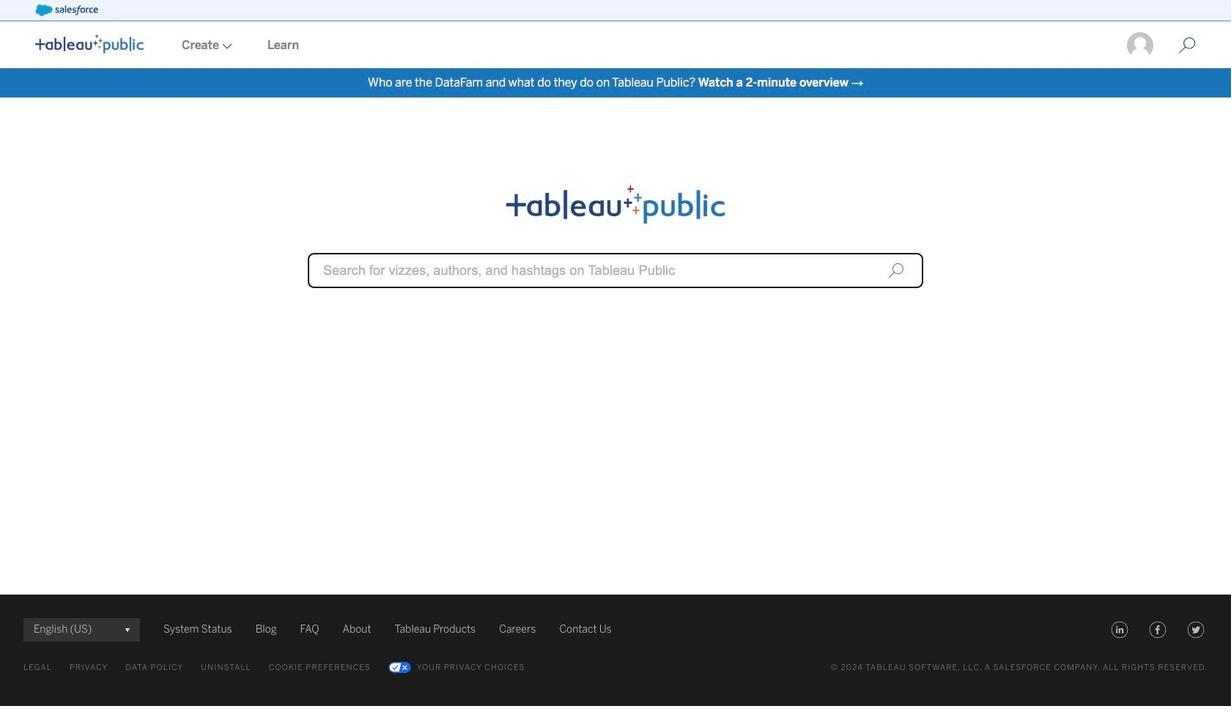 Task type: locate. For each thing, give the bounding box(es) containing it.
selected language element
[[34, 618, 130, 642]]

logo image
[[35, 34, 144, 54]]

gary.orlando image
[[1126, 31, 1156, 60]]



Task type: vqa. For each thing, say whether or not it's contained in the screenshot.
the Playfair Data
no



Task type: describe. For each thing, give the bounding box(es) containing it.
search image
[[889, 262, 905, 279]]

go to search image
[[1161, 37, 1214, 54]]

create image
[[219, 43, 232, 49]]

Search input field
[[308, 253, 924, 288]]

salesforce logo image
[[35, 4, 98, 16]]



